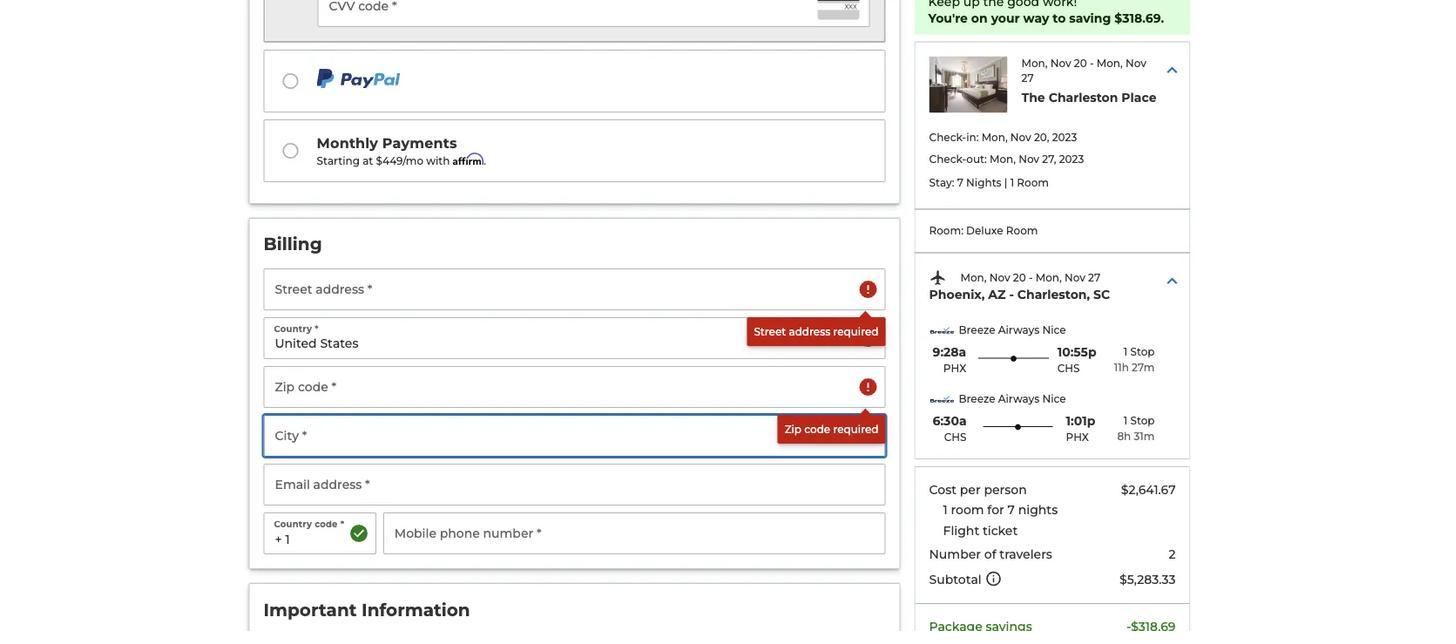 Task type: locate. For each thing, give the bounding box(es) containing it.
country
[[274, 323, 312, 334], [274, 519, 312, 529]]

7 right stay:
[[958, 176, 964, 188]]

1 stop from the top
[[1131, 345, 1155, 358]]

$449
[[376, 155, 403, 167]]

stop
[[1131, 345, 1155, 358], [1131, 414, 1155, 426]]

27 for mon, nov 20 - mon, nov 27 the charleston place
[[1022, 71, 1034, 84]]

8h
[[1118, 430, 1132, 443]]

breeze airways nice up 6:30a
[[959, 392, 1067, 405]]

0 vertical spatial country
[[274, 323, 312, 334]]

2 check- from the top
[[930, 152, 967, 165]]

0 vertical spatial nice
[[1043, 323, 1067, 336]]

2 country from the top
[[274, 519, 312, 529]]

room:
[[930, 224, 964, 237]]

required right zip
[[834, 423, 879, 435]]

- up the charleston
[[1090, 57, 1094, 69]]

chs inside 6:30a chs
[[945, 430, 967, 443]]

chs down 6:30a
[[945, 430, 967, 443]]

1 horizontal spatial code
[[805, 423, 831, 435]]

1 check- from the top
[[930, 131, 967, 143]]

country up + 1
[[274, 519, 312, 529]]

2 breeze from the top
[[959, 392, 996, 405]]

27 up sc
[[1089, 271, 1101, 284]]

+ 1
[[275, 532, 290, 546]]

1 vertical spatial breeze
[[959, 392, 996, 405]]

nov up az
[[990, 271, 1011, 284]]

nov up the charleston
[[1051, 57, 1072, 69]]

2023 right 20, on the top of page
[[1053, 131, 1078, 143]]

0 vertical spatial room
[[1017, 176, 1049, 188]]

monthly
[[317, 134, 378, 151]]

1 vertical spatial airways
[[999, 392, 1040, 405]]

1 room  for 7 nights flight ticket
[[944, 502, 1058, 538]]

2 required from the top
[[834, 423, 879, 435]]

saving
[[1070, 11, 1112, 26]]

nov left 20, on the top of page
[[1011, 131, 1032, 143]]

your
[[992, 11, 1020, 26]]

stop inside "1 stop 11h 27m"
[[1131, 345, 1155, 358]]

7 inside 1 room  for 7 nights flight ticket
[[1008, 502, 1015, 517]]

chs for 6:30a
[[945, 430, 967, 443]]

with
[[426, 155, 450, 167]]

0 vertical spatial required
[[834, 325, 879, 338]]

room
[[951, 502, 985, 517]]

0 horizontal spatial 27
[[1022, 71, 1034, 84]]

1 country from the top
[[274, 323, 312, 334]]

0 vertical spatial *
[[315, 323, 319, 334]]

1 down cost
[[944, 502, 948, 517]]

billing
[[264, 233, 322, 254]]

1 for 1 stop 11h 27m
[[1124, 345, 1128, 358]]

Email address * email field
[[264, 464, 886, 506]]

0 horizontal spatial 20
[[1014, 271, 1026, 284]]

1 vertical spatial 2023
[[1060, 152, 1085, 165]]

0 vertical spatial stop
[[1131, 345, 1155, 358]]

0 vertical spatial 2023
[[1053, 131, 1078, 143]]

1 nice from the top
[[1043, 323, 1067, 336]]

- inside mon, nov 20 - mon, nov 27 the charleston place
[[1090, 57, 1094, 69]]

mon, up phoenix,
[[961, 271, 987, 284]]

20
[[1075, 57, 1087, 69], [1014, 271, 1026, 284]]

Mobile phone number * telephone field
[[383, 512, 886, 554]]

chs
[[1058, 362, 1080, 374], [945, 430, 967, 443]]

2023 right 27, at top
[[1060, 152, 1085, 165]]

1 required from the top
[[834, 325, 879, 338]]

check- for in:
[[930, 131, 967, 143]]

airlineicon image up 9:28a in the bottom right of the page
[[930, 321, 956, 340]]

2
[[1169, 547, 1176, 562]]

1 vertical spatial nice
[[1043, 392, 1067, 405]]

0 vertical spatial input error image
[[858, 279, 879, 300]]

nice for 1:01p
[[1043, 392, 1067, 405]]

- right az
[[1010, 287, 1014, 302]]

2 input error image from the top
[[858, 377, 879, 397]]

code left select success image
[[315, 519, 338, 529]]

required for street address required
[[834, 325, 879, 338]]

required right address
[[834, 325, 879, 338]]

20 up the charleston
[[1075, 57, 1087, 69]]

stop up the 31m
[[1131, 414, 1155, 426]]

required inside street address required alert
[[834, 325, 879, 338]]

for
[[988, 502, 1005, 517]]

cost per person
[[930, 482, 1027, 497]]

phx down 9:28a in the bottom right of the page
[[944, 362, 967, 374]]

airlineicon image for 6:30a
[[930, 389, 956, 409]]

2 airways from the top
[[999, 392, 1040, 405]]

phx for 9:28a
[[944, 362, 967, 374]]

0 horizontal spatial phx
[[944, 362, 967, 374]]

chs down 10:55p
[[1058, 362, 1080, 374]]

1 input error image from the top
[[858, 279, 879, 300]]

airlineicon image
[[930, 321, 956, 340], [930, 389, 956, 409]]

room right deluxe
[[1007, 224, 1038, 237]]

required
[[834, 325, 879, 338], [834, 423, 879, 435]]

nov up place
[[1126, 57, 1147, 69]]

1 vertical spatial chs
[[945, 430, 967, 443]]

- up phoenix, az - charleston, sc
[[1029, 271, 1033, 284]]

1 up the 8h
[[1124, 414, 1128, 426]]

room right "|" at the right of page
[[1017, 176, 1049, 188]]

nice up 10:55p
[[1043, 323, 1067, 336]]

breeze airways nice down phoenix, az - charleston, sc
[[959, 323, 1067, 336]]

1 inside 1 stop 8h 31m
[[1124, 414, 1128, 426]]

room
[[1017, 176, 1049, 188], [1007, 224, 1038, 237]]

20 up phoenix, az - charleston, sc
[[1014, 271, 1026, 284]]

nov
[[1051, 57, 1072, 69], [1126, 57, 1147, 69], [1011, 131, 1032, 143], [1019, 152, 1040, 165], [990, 271, 1011, 284], [1065, 271, 1086, 284]]

.
[[484, 155, 486, 167]]

0 vertical spatial -
[[1090, 57, 1094, 69]]

1 inside "1 stop 11h 27m"
[[1124, 345, 1128, 358]]

27 inside mon, nov 20 - mon, nov 27 the charleston place
[[1022, 71, 1034, 84]]

monthly payments starting at $449 /mo with affirm .
[[317, 134, 486, 167]]

ticket
[[983, 523, 1018, 538]]

0 vertical spatial airlineicon image
[[930, 321, 956, 340]]

9:28a phx
[[933, 345, 967, 374]]

27
[[1022, 71, 1034, 84], [1089, 271, 1101, 284]]

nov left 27, at top
[[1019, 152, 1040, 165]]

1 vertical spatial phx
[[1066, 430, 1089, 443]]

1 vertical spatial code
[[315, 519, 338, 529]]

2023 for check-out: mon, nov 27, 2023
[[1060, 152, 1085, 165]]

phoenix, az - charleston, sc
[[930, 287, 1111, 302]]

0 horizontal spatial -
[[1010, 287, 1014, 302]]

input error image
[[858, 279, 879, 300], [858, 377, 879, 397]]

1 vertical spatial breeze airways nice
[[959, 392, 1067, 405]]

0 vertical spatial airways
[[999, 323, 1040, 336]]

7
[[958, 176, 964, 188], [1008, 502, 1015, 517]]

1 horizontal spatial -
[[1029, 271, 1033, 284]]

1 vertical spatial -
[[1029, 271, 1033, 284]]

phx inside 1:01p phx
[[1066, 430, 1089, 443]]

airways
[[999, 323, 1040, 336], [999, 392, 1040, 405]]

0 horizontal spatial 7
[[958, 176, 964, 188]]

1:01p
[[1066, 413, 1096, 428]]

nice
[[1043, 323, 1067, 336], [1043, 392, 1067, 405]]

nights
[[967, 176, 1002, 188]]

nice up 1:01p
[[1043, 392, 1067, 405]]

1 airlineicon image from the top
[[930, 321, 956, 340]]

input error image up select success icon
[[858, 279, 879, 300]]

1 airways from the top
[[999, 323, 1040, 336]]

stop inside 1 stop 8h 31m
[[1131, 414, 1155, 426]]

check- for out:
[[930, 152, 967, 165]]

phx
[[944, 362, 967, 374], [1066, 430, 1089, 443]]

0 vertical spatial chs
[[1058, 362, 1080, 374]]

code right zip
[[805, 423, 831, 435]]

10:55p chs
[[1058, 345, 1097, 374]]

2 vertical spatial -
[[1010, 287, 1014, 302]]

1 vertical spatial country
[[274, 519, 312, 529]]

chs inside 10:55p chs
[[1058, 362, 1080, 374]]

1 horizontal spatial 7
[[1008, 502, 1015, 517]]

2023
[[1053, 131, 1078, 143], [1060, 152, 1085, 165]]

1 inside 1 room  for 7 nights flight ticket
[[944, 502, 948, 517]]

1 horizontal spatial 27
[[1089, 271, 1101, 284]]

0 horizontal spatial chs
[[945, 430, 967, 443]]

code
[[805, 423, 831, 435], [315, 519, 338, 529]]

code for zip
[[805, 423, 831, 435]]

payments
[[382, 134, 457, 151]]

you're on your way to saving $318.69.
[[929, 11, 1165, 26]]

1 up 11h
[[1124, 345, 1128, 358]]

0 vertical spatial check-
[[930, 131, 967, 143]]

1 breeze from the top
[[959, 323, 996, 336]]

country down billing
[[274, 323, 312, 334]]

code for country
[[315, 519, 338, 529]]

important information
[[264, 599, 470, 621]]

1 vertical spatial 27
[[1089, 271, 1101, 284]]

1 vertical spatial 7
[[1008, 502, 1015, 517]]

input error image for street address required
[[858, 279, 879, 300]]

breeze up 6:30a
[[959, 392, 996, 405]]

0 vertical spatial phx
[[944, 362, 967, 374]]

2 horizontal spatial -
[[1090, 57, 1094, 69]]

1 for 1 room  for 7 nights flight ticket
[[944, 502, 948, 517]]

1 right "|" at the right of page
[[1011, 176, 1015, 188]]

20 inside mon, nov 20 - mon, nov 27 the charleston place
[[1075, 57, 1087, 69]]

breeze airways nice for 6:30a
[[959, 392, 1067, 405]]

address
[[789, 325, 831, 338]]

place
[[1122, 89, 1157, 104]]

1 horizontal spatial *
[[340, 519, 344, 529]]

11h
[[1115, 361, 1129, 374]]

mon, up the
[[1022, 57, 1048, 69]]

1
[[1011, 176, 1015, 188], [1124, 345, 1128, 358], [1124, 414, 1128, 426], [944, 502, 948, 517], [285, 532, 290, 546]]

1 breeze airways nice from the top
[[959, 323, 1067, 336]]

2 breeze airways nice from the top
[[959, 392, 1067, 405]]

pay by paypal image
[[317, 69, 401, 90]]

20,
[[1035, 131, 1050, 143]]

1 vertical spatial check-
[[930, 152, 967, 165]]

input error image down select success icon
[[858, 377, 879, 397]]

27 up the
[[1022, 71, 1034, 84]]

2 stop from the top
[[1131, 414, 1155, 426]]

0 vertical spatial code
[[805, 423, 831, 435]]

1 horizontal spatial phx
[[1066, 430, 1089, 443]]

sc
[[1094, 287, 1111, 302]]

20 for mon, nov 20 - mon, nov 27 the charleston place
[[1075, 57, 1087, 69]]

phx for 1:01p
[[1066, 430, 1089, 443]]

breeze up 9:28a in the bottom right of the page
[[959, 323, 996, 336]]

7 right the for
[[1008, 502, 1015, 517]]

0 horizontal spatial code
[[315, 519, 338, 529]]

airlineicon image up 6:30a
[[930, 389, 956, 409]]

0 vertical spatial 20
[[1075, 57, 1087, 69]]

stay: 7 nights | 1 room
[[930, 176, 1049, 188]]

hotel image image
[[930, 56, 1008, 113]]

mon,
[[1022, 57, 1048, 69], [1097, 57, 1123, 69], [982, 131, 1008, 143], [990, 152, 1016, 165], [961, 271, 987, 284], [1036, 271, 1062, 284]]

1 vertical spatial 20
[[1014, 271, 1026, 284]]

0 vertical spatial breeze
[[959, 323, 996, 336]]

street
[[754, 325, 786, 338]]

number of travelers
[[930, 547, 1053, 562]]

0 vertical spatial breeze airways nice
[[959, 323, 1067, 336]]

person
[[984, 482, 1027, 497]]

2 nice from the top
[[1043, 392, 1067, 405]]

- for mon, nov 20 - mon, nov 27
[[1029, 271, 1033, 284]]

1 vertical spatial required
[[834, 423, 879, 435]]

|
[[1005, 176, 1008, 188]]

2 airlineicon image from the top
[[930, 389, 956, 409]]

airways for 10:55p
[[999, 323, 1040, 336]]

1 horizontal spatial 20
[[1075, 57, 1087, 69]]

1 vertical spatial stop
[[1131, 414, 1155, 426]]

31m
[[1134, 430, 1155, 443]]

you're
[[929, 11, 968, 26]]

breeze
[[959, 323, 996, 336], [959, 392, 996, 405]]

breeze airways nice
[[959, 323, 1067, 336], [959, 392, 1067, 405]]

1 vertical spatial input error image
[[858, 377, 879, 397]]

1 vertical spatial airlineicon image
[[930, 389, 956, 409]]

-
[[1090, 57, 1094, 69], [1029, 271, 1033, 284], [1010, 287, 1014, 302]]

phx inside 9:28a phx
[[944, 362, 967, 374]]

phx down 1:01p
[[1066, 430, 1089, 443]]

1 vertical spatial *
[[340, 519, 344, 529]]

mon, right in:
[[982, 131, 1008, 143]]

street address required alert
[[747, 317, 886, 346]]

stop up 27m
[[1131, 345, 1155, 358]]

0 vertical spatial 27
[[1022, 71, 1034, 84]]

1 horizontal spatial chs
[[1058, 362, 1080, 374]]



Task type: vqa. For each thing, say whether or not it's contained in the screenshot.
right 'temple'
no



Task type: describe. For each thing, give the bounding box(es) containing it.
deluxe
[[967, 224, 1004, 237]]

country code *
[[274, 519, 344, 529]]

10:55p
[[1058, 345, 1097, 359]]

1 for 1 stop 8h 31m
[[1124, 414, 1128, 426]]

az
[[989, 287, 1006, 302]]

mon, nov 20 - mon, nov 27
[[961, 271, 1101, 284]]

breeze for 6:30a
[[959, 392, 996, 405]]

breeze airways nice for 9:28a
[[959, 323, 1067, 336]]

9:28a
[[933, 345, 967, 359]]

2023 for check-in: mon, nov 20, 2023
[[1053, 131, 1078, 143]]

1 right +
[[285, 532, 290, 546]]

1 stop 8h 31m
[[1118, 414, 1155, 443]]

the
[[1022, 89, 1046, 104]]

select success image
[[348, 523, 369, 544]]

27 for mon, nov 20 - mon, nov 27
[[1089, 271, 1101, 284]]

check-in: mon, nov 20, 2023
[[930, 131, 1078, 143]]

Street address * text field
[[264, 268, 886, 310]]

1:01p phx
[[1066, 413, 1096, 443]]

starting
[[317, 155, 360, 167]]

$5,283.33
[[1120, 572, 1176, 587]]

nights
[[1019, 502, 1058, 517]]

breeze for 9:28a
[[959, 323, 996, 336]]

stop for 10:55p
[[1131, 345, 1155, 358]]

way
[[1024, 11, 1050, 26]]

/mo
[[403, 155, 424, 167]]

information
[[362, 599, 470, 621]]

toggle tooltip image
[[986, 570, 1003, 587]]

street address required
[[754, 325, 879, 338]]

travelers
[[1000, 547, 1053, 562]]

country for country code *
[[274, 519, 312, 529]]

per
[[960, 482, 981, 497]]

in:
[[967, 131, 979, 143]]

at
[[363, 155, 373, 167]]

stay:
[[930, 176, 955, 188]]

airlineicon image for 9:28a
[[930, 321, 956, 340]]

Zip code * text field
[[264, 366, 886, 408]]

room: deluxe room
[[930, 224, 1038, 237]]

CVV code * text field
[[318, 0, 870, 27]]

back of credit card image
[[818, 0, 860, 20]]

zip
[[785, 423, 802, 435]]

mon, down check-in: mon, nov 20, 2023
[[990, 152, 1016, 165]]

mon, up the charleston
[[1097, 57, 1123, 69]]

cost
[[930, 482, 957, 497]]

6:30a
[[933, 413, 967, 428]]

nice for 10:55p
[[1043, 323, 1067, 336]]

- for mon, nov 20 - mon, nov 27 the charleston place
[[1090, 57, 1094, 69]]

number
[[930, 547, 981, 562]]

phoenix,
[[930, 287, 985, 302]]

affirm
[[453, 152, 484, 165]]

nov up charleston,
[[1065, 271, 1086, 284]]

+
[[275, 532, 282, 546]]

required for zip code required
[[834, 423, 879, 435]]

1 vertical spatial room
[[1007, 224, 1038, 237]]

out:
[[967, 152, 987, 165]]

0 vertical spatial 7
[[958, 176, 964, 188]]

flights image
[[930, 269, 947, 286]]

chs for 10:55p
[[1058, 362, 1080, 374]]

zip code required
[[785, 423, 879, 435]]

important
[[264, 599, 357, 621]]

6:30a chs
[[933, 413, 967, 443]]

0 horizontal spatial *
[[315, 323, 319, 334]]

check-out: mon, nov 27, 2023
[[930, 152, 1085, 165]]

charleston,
[[1018, 287, 1091, 302]]

airways for 1:01p
[[999, 392, 1040, 405]]

select success image
[[858, 328, 879, 349]]

27,
[[1043, 152, 1057, 165]]

on
[[972, 11, 988, 26]]

country *
[[274, 323, 319, 334]]

input error image for zip code required
[[858, 377, 879, 397]]

country for country *
[[274, 323, 312, 334]]

subtotal
[[930, 572, 982, 587]]

$318.69.
[[1115, 11, 1165, 26]]

mon, nov 20 - mon, nov 27 the charleston place
[[1022, 57, 1157, 104]]

mon, up charleston,
[[1036, 271, 1062, 284]]

of
[[985, 547, 997, 562]]

stop for 1:01p
[[1131, 414, 1155, 426]]

City text field
[[264, 415, 886, 457]]

to
[[1053, 11, 1066, 26]]

flight
[[944, 523, 980, 538]]

1 stop 11h 27m
[[1115, 345, 1155, 374]]

20 for mon, nov 20 - mon, nov 27
[[1014, 271, 1026, 284]]

$2,641.67
[[1122, 482, 1176, 497]]

27m
[[1132, 361, 1155, 374]]

charleston
[[1049, 89, 1119, 104]]



